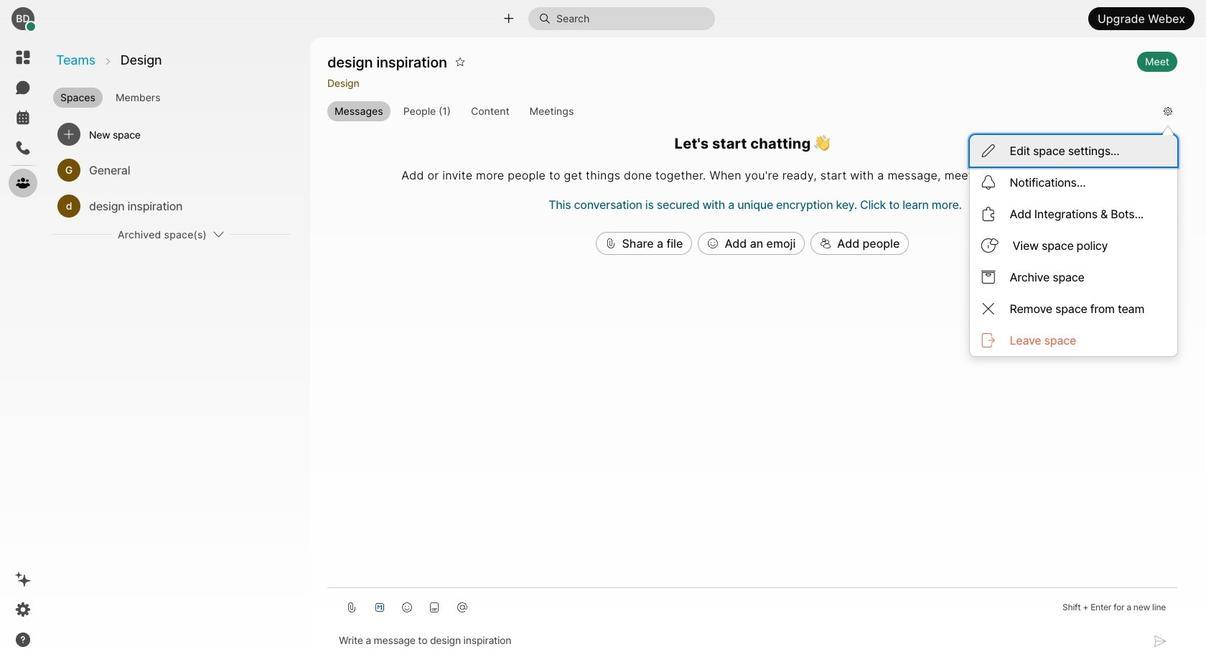 Task type: describe. For each thing, give the bounding box(es) containing it.
webex tab list
[[9, 43, 37, 198]]

general list item
[[52, 152, 290, 188]]

design inspiration list item
[[52, 188, 290, 224]]

arrow down_16 image
[[213, 228, 224, 240]]



Task type: locate. For each thing, give the bounding box(es) containing it.
list item
[[52, 116, 290, 152]]

tab list
[[50, 82, 309, 109]]

menu bar
[[970, 135, 1178, 357]]

navigation
[[0, 37, 46, 667]]

message composer toolbar element
[[328, 588, 1178, 621]]

group
[[328, 102, 1153, 122]]



Task type: vqa. For each thing, say whether or not it's contained in the screenshot.
navigation
yes



